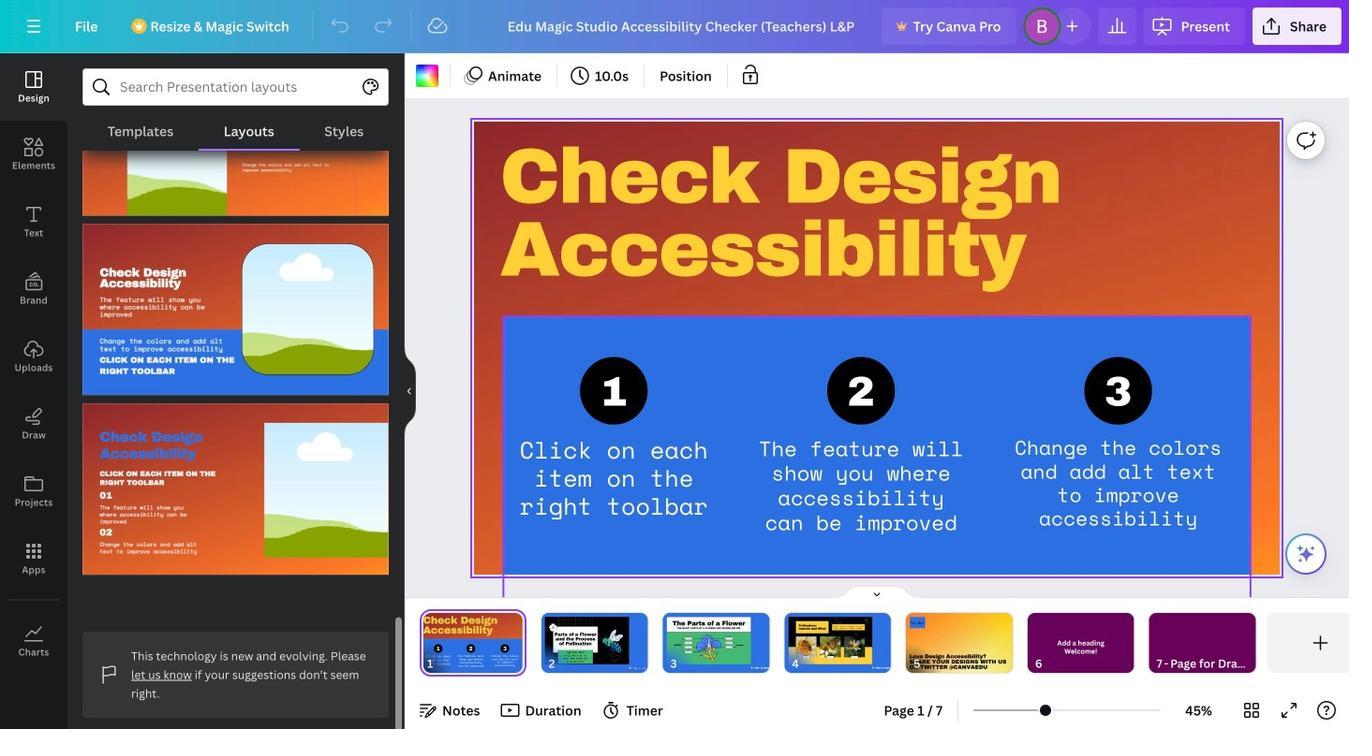 Task type: locate. For each thing, give the bounding box(es) containing it.
no colour image
[[416, 65, 439, 87]]

Zoom button
[[1168, 696, 1229, 726]]

hide image
[[404, 347, 416, 437]]

side panel tab list
[[0, 53, 67, 676]]

Page title text field
[[441, 655, 449, 674]]



Task type: describe. For each thing, give the bounding box(es) containing it.
main menu bar
[[0, 0, 1349, 53]]

page 1 image
[[420, 614, 526, 674]]

canva assistant image
[[1295, 543, 1317, 566]]

hide pages image
[[832, 586, 922, 601]]

Search Presentation layouts search field
[[120, 69, 351, 105]]

Design title text field
[[493, 7, 875, 45]]



Task type: vqa. For each thing, say whether or not it's contained in the screenshot.
Social media button
no



